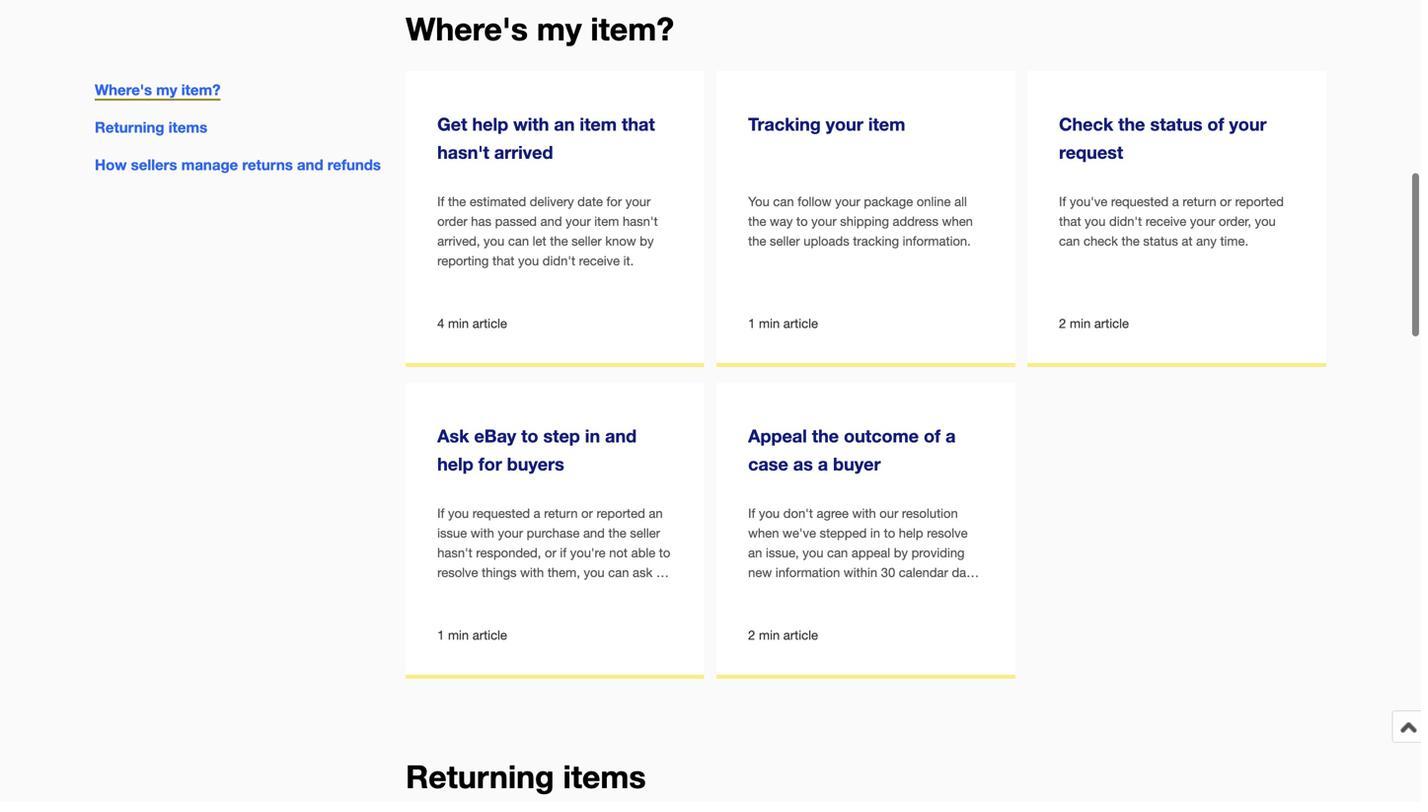 Task type: describe. For each thing, give the bounding box(es) containing it.
appeal
[[748, 426, 807, 447]]

with right issue at the bottom left of the page
[[471, 525, 494, 541]]

get help with an item that hasn't arrived
[[437, 114, 655, 163]]

know
[[605, 233, 636, 249]]

and inside ask ebay to step in and help for buyers
[[605, 426, 637, 447]]

the inside if you don't agree with our resolution when we've stepped in to help resolve an issue, you can appeal by providing new information within 30 calendar days of the case closing.
[[763, 585, 781, 600]]

4
[[437, 316, 445, 331]]

any
[[1196, 233, 1217, 249]]

requested for ebay
[[473, 506, 530, 521]]

your down date at the top of the page
[[566, 214, 591, 229]]

for inside 'if the estimated delivery date for your order has passed and your item hasn't arrived, you can let the seller know by reporting that you didn't receive it.'
[[607, 194, 622, 209]]

tracking your item
[[748, 114, 906, 135]]

that inside 'if the estimated delivery date for your order has passed and your item hasn't arrived, you can let the seller know by reporting that you didn't receive it.'
[[493, 253, 515, 268]]

buyer
[[833, 453, 881, 475]]

information.
[[903, 233, 971, 249]]

and right the returns
[[297, 156, 323, 174]]

ebay
[[474, 426, 516, 447]]

check
[[1084, 233, 1118, 249]]

way
[[770, 214, 793, 229]]

seller inside 'if the estimated delivery date for your order has passed and your item hasn't arrived, you can let the seller know by reporting that you didn't receive it.'
[[572, 233, 602, 249]]

manage
[[181, 156, 238, 174]]

article for tracking your item
[[783, 316, 818, 331]]

resolution
[[902, 506, 958, 521]]

ask
[[633, 565, 653, 580]]

arrived
[[494, 141, 553, 163]]

responded,
[[476, 545, 541, 561]]

receive inside if you've requested a return or reported that you didn't receive your order, you can check the status at any time.
[[1146, 214, 1187, 229]]

can inside you can follow your package online all the way to your shipping address when the seller uploads tracking information.
[[773, 194, 794, 209]]

you up information
[[803, 545, 824, 561]]

at
[[1182, 233, 1193, 249]]

agree
[[817, 506, 849, 521]]

with inside if you don't agree with our resolution when we've stepped in to help resolve an issue, you can appeal by providing new information within 30 calendar days of the case closing.
[[852, 506, 876, 521]]

issue,
[[766, 545, 799, 561]]

article for appeal the outcome of a case as a buyer
[[783, 628, 818, 643]]

item inside get help with an item that hasn't arrived
[[580, 114, 617, 135]]

let
[[533, 233, 546, 249]]

0 horizontal spatial item?
[[181, 81, 221, 99]]

your right tracking
[[826, 114, 863, 135]]

didn't inside 'if the estimated delivery date for your order has passed and your item hasn't arrived, you can let the seller know by reporting that you didn't receive it.'
[[543, 253, 575, 268]]

tracking
[[853, 233, 899, 249]]

your up know
[[626, 194, 651, 209]]

days
[[952, 565, 979, 580]]

if you've requested a return or reported that you didn't receive your order, you can check the status at any time.
[[1059, 194, 1284, 249]]

article for ask ebay to step in and help for buyers
[[473, 628, 507, 643]]

how
[[95, 156, 127, 174]]

if for appeal the outcome of a case as a buyer
[[748, 506, 755, 521]]

when inside if you don't agree with our resolution when we've stepped in to help resolve an issue, you can appeal by providing new information within 30 calendar days of the case closing.
[[748, 525, 779, 541]]

all
[[955, 194, 967, 209]]

1 horizontal spatial item?
[[591, 10, 674, 48]]

time.
[[1220, 233, 1249, 249]]

the inside if you've requested a return or reported that you didn't receive your order, you can check the status at any time.
[[1122, 233, 1140, 249]]

and inside 'if you requested a return or reported an issue with your purchase and the seller hasn't responded, or if you're not able to resolve things with them, you can ask us to help.'
[[583, 525, 605, 541]]

to inside if you don't agree with our resolution when we've stepped in to help resolve an issue, you can appeal by providing new information within 30 calendar days of the case closing.
[[884, 525, 895, 541]]

new
[[748, 565, 772, 580]]

1 for tracking your item
[[748, 316, 755, 331]]

1 min article for ask ebay to step in and help for buyers
[[437, 628, 507, 643]]

case inside appeal the outcome of a case as a buyer
[[748, 453, 788, 475]]

by inside if you don't agree with our resolution when we've stepped in to help resolve an issue, you can appeal by providing new information within 30 calendar days of the case closing.
[[894, 545, 908, 561]]

you down let
[[518, 253, 539, 268]]

an inside if you don't agree with our resolution when we've stepped in to help resolve an issue, you can appeal by providing new information within 30 calendar days of the case closing.
[[748, 545, 762, 561]]

seller inside you can follow your package online all the way to your shipping address when the seller uploads tracking information.
[[770, 233, 800, 249]]

30
[[881, 565, 895, 580]]

that inside get help with an item that hasn't arrived
[[622, 114, 655, 135]]

can inside if you don't agree with our resolution when we've stepped in to help resolve an issue, you can appeal by providing new information within 30 calendar days of the case closing.
[[827, 545, 848, 561]]

hasn't inside get help with an item that hasn't arrived
[[437, 141, 489, 163]]

issue
[[437, 525, 467, 541]]

can inside if you've requested a return or reported that you didn't receive your order, you can check the status at any time.
[[1059, 233, 1080, 249]]

if you don't agree with our resolution when we've stepped in to help resolve an issue, you can appeal by providing new information within 30 calendar days of the case closing.
[[748, 506, 979, 600]]

get
[[437, 114, 467, 135]]

how sellers manage returns and refunds link
[[95, 156, 381, 174]]

item up package
[[868, 114, 906, 135]]

ask ebay to step in and help for buyers
[[437, 426, 637, 475]]

within
[[844, 565, 878, 580]]

if for check the status of your request
[[1059, 194, 1066, 209]]

resolve inside if you don't agree with our resolution when we've stepped in to help resolve an issue, you can appeal by providing new information within 30 calendar days of the case closing.
[[927, 525, 968, 541]]

you up issue at the bottom left of the page
[[448, 506, 469, 521]]

with down 'responded,'
[[520, 565, 544, 580]]

you left the 'don't'
[[759, 506, 780, 521]]

of for outcome
[[924, 426, 941, 447]]

sellers
[[131, 156, 177, 174]]

if you requested a return or reported an issue with your purchase and the seller hasn't responded, or if you're not able to resolve things with them, you can ask us to help.
[[437, 506, 671, 600]]

hasn't inside 'if the estimated delivery date for your order has passed and your item hasn't arrived, you can let the seller know by reporting that you didn't receive it.'
[[623, 214, 658, 229]]

the inside check the status of your request
[[1118, 114, 1145, 135]]

order,
[[1219, 214, 1252, 229]]

case inside if you don't agree with our resolution when we've stepped in to help resolve an issue, you can appeal by providing new information within 30 calendar days of the case closing.
[[785, 585, 812, 600]]

your inside if you've requested a return or reported that you didn't receive your order, you can check the status at any time.
[[1190, 214, 1215, 229]]

where's inside where's my item? link
[[95, 81, 152, 99]]

your up shipping
[[835, 194, 860, 209]]

follow
[[798, 194, 832, 209]]

1 vertical spatial my
[[156, 81, 177, 99]]

delivery
[[530, 194, 574, 209]]

to inside ask ebay to step in and help for buyers
[[521, 426, 538, 447]]

estimated
[[470, 194, 526, 209]]

how sellers manage returns and refunds
[[95, 156, 381, 174]]

our
[[880, 506, 898, 521]]

can inside 'if you requested a return or reported an issue with your purchase and the seller hasn't responded, or if you're not able to resolve things with them, you can ask us to help.'
[[608, 565, 629, 580]]

stepped
[[820, 525, 867, 541]]

0 vertical spatial where's my item?
[[406, 10, 674, 48]]

the inside appeal the outcome of a case as a buyer
[[812, 426, 839, 447]]

us
[[656, 565, 670, 580]]

help inside get help with an item that hasn't arrived
[[472, 114, 508, 135]]

0 vertical spatial where's
[[406, 10, 528, 48]]

information
[[776, 565, 840, 580]]

you
[[748, 194, 770, 209]]

order
[[437, 214, 468, 229]]

request
[[1059, 141, 1123, 163]]

has
[[471, 214, 492, 229]]

appeal the outcome of a case as a buyer
[[748, 426, 956, 475]]

calendar
[[899, 565, 948, 580]]

2 for check the status of your request
[[1059, 316, 1066, 331]]

help inside if you don't agree with our resolution when we've stepped in to help resolve an issue, you can appeal by providing new information within 30 calendar days of the case closing.
[[899, 525, 923, 541]]

1 min article for tracking your item
[[748, 316, 818, 331]]

with inside get help with an item that hasn't arrived
[[513, 114, 549, 135]]

min for tracking your item
[[759, 316, 780, 331]]

4 min article
[[437, 316, 507, 331]]

seller inside 'if you requested a return or reported an issue with your purchase and the seller hasn't responded, or if you're not able to resolve things with them, you can ask us to help.'
[[630, 525, 660, 541]]

date
[[578, 194, 603, 209]]

to up us
[[659, 545, 671, 561]]

purchase
[[527, 525, 580, 541]]

you right order,
[[1255, 214, 1276, 229]]

in inside ask ebay to step in and help for buyers
[[585, 426, 600, 447]]



Task type: locate. For each thing, give the bounding box(es) containing it.
your up uploads
[[812, 214, 837, 229]]

0 vertical spatial receive
[[1146, 214, 1187, 229]]

0 horizontal spatial seller
[[572, 233, 602, 249]]

requested for the
[[1111, 194, 1169, 209]]

your up the any
[[1190, 214, 1215, 229]]

ask
[[437, 426, 469, 447]]

1 vertical spatial hasn't
[[623, 214, 658, 229]]

you can follow your package online all the way to your shipping address when the seller uploads tracking information.
[[748, 194, 973, 249]]

return for step
[[544, 506, 578, 521]]

2 min article
[[1059, 316, 1129, 331], [748, 628, 818, 643]]

status left at
[[1143, 233, 1178, 249]]

requested up 'responded,'
[[473, 506, 530, 521]]

if inside if you've requested a return or reported that you didn't receive your order, you can check the status at any time.
[[1059, 194, 1066, 209]]

1 vertical spatial when
[[748, 525, 779, 541]]

that
[[622, 114, 655, 135], [1059, 214, 1081, 229], [493, 253, 515, 268]]

0 vertical spatial returning items
[[95, 118, 207, 136]]

1 horizontal spatial returning
[[406, 758, 554, 796]]

can
[[773, 194, 794, 209], [508, 233, 529, 249], [1059, 233, 1080, 249], [827, 545, 848, 561], [608, 565, 629, 580]]

your inside check the status of your request
[[1229, 114, 1267, 135]]

0 horizontal spatial returning items
[[95, 118, 207, 136]]

0 vertical spatial status
[[1150, 114, 1203, 135]]

or for check the status of your request
[[1220, 194, 1232, 209]]

an inside 'if you requested a return or reported an issue with your purchase and the seller hasn't responded, or if you're not able to resolve things with them, you can ask us to help.'
[[649, 506, 663, 521]]

seller down way
[[770, 233, 800, 249]]

help.
[[452, 585, 480, 600]]

buyers
[[507, 453, 564, 475]]

as
[[793, 453, 813, 475]]

0 horizontal spatial 1
[[437, 628, 445, 643]]

article down help.
[[473, 628, 507, 643]]

an up new on the bottom right of page
[[748, 545, 762, 561]]

reported up order,
[[1235, 194, 1284, 209]]

for right date at the top of the page
[[607, 194, 622, 209]]

an up delivery
[[554, 114, 575, 135]]

for inside ask ebay to step in and help for buyers
[[478, 453, 502, 475]]

returning
[[95, 118, 164, 136], [406, 758, 554, 796]]

if inside if you don't agree with our resolution when we've stepped in to help resolve an issue, you can appeal by providing new information within 30 calendar days of the case closing.
[[748, 506, 755, 521]]

didn't down let
[[543, 253, 575, 268]]

check
[[1059, 114, 1114, 135]]

1 horizontal spatial requested
[[1111, 194, 1169, 209]]

0 vertical spatial items
[[168, 118, 207, 136]]

didn't up check
[[1109, 214, 1142, 229]]

we've
[[783, 525, 816, 541]]

0 vertical spatial an
[[554, 114, 575, 135]]

status
[[1150, 114, 1203, 135], [1143, 233, 1178, 249]]

if left the 'don't'
[[748, 506, 755, 521]]

if inside 'if you requested a return or reported an issue with your purchase and the seller hasn't responded, or if you're not able to resolve things with them, you can ask us to help.'
[[437, 506, 444, 521]]

uploads
[[804, 233, 850, 249]]

0 horizontal spatial my
[[156, 81, 177, 99]]

1 vertical spatial item?
[[181, 81, 221, 99]]

1 vertical spatial of
[[924, 426, 941, 447]]

2 min article down check
[[1059, 316, 1129, 331]]

passed
[[495, 214, 537, 229]]

and up the you're
[[583, 525, 605, 541]]

don't
[[783, 506, 813, 521]]

or for ask ebay to step in and help for buyers
[[581, 506, 593, 521]]

and
[[297, 156, 323, 174], [541, 214, 562, 229], [605, 426, 637, 447], [583, 525, 605, 541]]

status inside check the status of your request
[[1150, 114, 1203, 135]]

return inside if you've requested a return or reported that you didn't receive your order, you can check the status at any time.
[[1183, 194, 1217, 209]]

1 horizontal spatial or
[[581, 506, 593, 521]]

address
[[893, 214, 939, 229]]

seller left know
[[572, 233, 602, 249]]

a right outcome
[[946, 426, 956, 447]]

a right as in the bottom right of the page
[[818, 453, 828, 475]]

min
[[448, 316, 469, 331], [759, 316, 780, 331], [1070, 316, 1091, 331], [448, 628, 469, 643], [759, 628, 780, 643]]

of inside if you don't agree with our resolution when we've stepped in to help resolve an issue, you can appeal by providing new information within 30 calendar days of the case closing.
[[748, 585, 759, 600]]

2 vertical spatial of
[[748, 585, 759, 600]]

reporting
[[437, 253, 489, 268]]

receive up at
[[1146, 214, 1187, 229]]

1 vertical spatial that
[[1059, 214, 1081, 229]]

0 vertical spatial or
[[1220, 194, 1232, 209]]

help down resolution
[[899, 525, 923, 541]]

check the status of your request
[[1059, 114, 1267, 163]]

1 horizontal spatial where's my item?
[[406, 10, 674, 48]]

article
[[473, 316, 507, 331], [783, 316, 818, 331], [1094, 316, 1129, 331], [473, 628, 507, 643], [783, 628, 818, 643]]

if left you've
[[1059, 194, 1066, 209]]

to right way
[[797, 214, 808, 229]]

them,
[[548, 565, 580, 580]]

providing
[[912, 545, 965, 561]]

status right check on the top
[[1150, 114, 1203, 135]]

with
[[513, 114, 549, 135], [852, 506, 876, 521], [471, 525, 494, 541], [520, 565, 544, 580]]

return up the any
[[1183, 194, 1217, 209]]

resolve up providing
[[927, 525, 968, 541]]

a inside 'if you requested a return or reported an issue with your purchase and the seller hasn't responded, or if you're not able to resolve things with them, you can ask us to help.'
[[534, 506, 541, 521]]

0 horizontal spatial returning
[[95, 118, 164, 136]]

arrived,
[[437, 233, 480, 249]]

with up the arrived at the left of page
[[513, 114, 549, 135]]

article right 4
[[473, 316, 507, 331]]

you up check
[[1085, 214, 1106, 229]]

0 vertical spatial 2 min article
[[1059, 316, 1129, 331]]

receive down know
[[579, 253, 620, 268]]

0 vertical spatial case
[[748, 453, 788, 475]]

1 horizontal spatial resolve
[[927, 525, 968, 541]]

0 horizontal spatial by
[[640, 233, 654, 249]]

0 vertical spatial didn't
[[1109, 214, 1142, 229]]

you down has at the left top of the page
[[484, 233, 505, 249]]

and down delivery
[[541, 214, 562, 229]]

if for ask ebay to step in and help for buyers
[[437, 506, 444, 521]]

case down information
[[785, 585, 812, 600]]

to down our
[[884, 525, 895, 541]]

1 horizontal spatial 2
[[1059, 316, 1066, 331]]

1 horizontal spatial returning items
[[406, 758, 646, 796]]

by inside 'if the estimated delivery date for your order has passed and your item hasn't arrived, you can let the seller know by reporting that you didn't receive it.'
[[640, 233, 654, 249]]

0 horizontal spatial receive
[[579, 253, 620, 268]]

min for check the status of your request
[[1070, 316, 1091, 331]]

package
[[864, 194, 913, 209]]

min for appeal the outcome of a case as a buyer
[[759, 628, 780, 643]]

1 vertical spatial 1 min article
[[437, 628, 507, 643]]

can up way
[[773, 194, 794, 209]]

requested inside if you've requested a return or reported that you didn't receive your order, you can check the status at any time.
[[1111, 194, 1169, 209]]

when inside you can follow your package online all the way to your shipping address when the seller uploads tracking information.
[[942, 214, 973, 229]]

shipping
[[840, 214, 889, 229]]

not
[[609, 545, 628, 561]]

2 vertical spatial hasn't
[[437, 545, 473, 561]]

didn't
[[1109, 214, 1142, 229], [543, 253, 575, 268]]

0 horizontal spatial requested
[[473, 506, 530, 521]]

0 horizontal spatial an
[[554, 114, 575, 135]]

or
[[1220, 194, 1232, 209], [581, 506, 593, 521], [545, 545, 556, 561]]

0 horizontal spatial or
[[545, 545, 556, 561]]

if for get help with an item that hasn't arrived
[[437, 194, 444, 209]]

1 min article down help.
[[437, 628, 507, 643]]

1 vertical spatial resolve
[[437, 565, 478, 580]]

in up "appeal"
[[870, 525, 880, 541]]

article down check
[[1094, 316, 1129, 331]]

can down passed
[[508, 233, 529, 249]]

can down 'stepped'
[[827, 545, 848, 561]]

if inside 'if the estimated delivery date for your order has passed and your item hasn't arrived, you can let the seller know by reporting that you didn't receive it.'
[[437, 194, 444, 209]]

1 horizontal spatial where's
[[406, 10, 528, 48]]

2
[[1059, 316, 1066, 331], [748, 628, 755, 643]]

2 for appeal the outcome of a case as a buyer
[[748, 628, 755, 643]]

2 min article for case
[[748, 628, 818, 643]]

or up order,
[[1220, 194, 1232, 209]]

article down closing.
[[783, 628, 818, 643]]

or inside if you've requested a return or reported that you didn't receive your order, you can check the status at any time.
[[1220, 194, 1232, 209]]

0 vertical spatial of
[[1208, 114, 1224, 135]]

1 vertical spatial returning items
[[406, 758, 646, 796]]

1 vertical spatial receive
[[579, 253, 620, 268]]

seller
[[572, 233, 602, 249], [770, 233, 800, 249], [630, 525, 660, 541]]

a inside if you've requested a return or reported that you didn't receive your order, you can check the status at any time.
[[1172, 194, 1179, 209]]

hasn't inside 'if you requested a return or reported an issue with your purchase and the seller hasn't responded, or if you're not able to resolve things with them, you can ask us to help.'
[[437, 545, 473, 561]]

reported
[[1235, 194, 1284, 209], [597, 506, 645, 521]]

where's up returning items link
[[95, 81, 152, 99]]

0 horizontal spatial resolve
[[437, 565, 478, 580]]

didn't inside if you've requested a return or reported that you didn't receive your order, you can check the status at any time.
[[1109, 214, 1142, 229]]

requested inside 'if you requested a return or reported an issue with your purchase and the seller hasn't responded, or if you're not able to resolve things with them, you can ask us to help.'
[[473, 506, 530, 521]]

1 vertical spatial by
[[894, 545, 908, 561]]

if the estimated delivery date for your order has passed and your item hasn't arrived, you can let the seller know by reporting that you didn't receive it.
[[437, 194, 658, 268]]

appeal
[[852, 545, 890, 561]]

0 horizontal spatial return
[[544, 506, 578, 521]]

1 horizontal spatial reported
[[1235, 194, 1284, 209]]

1 horizontal spatial 1
[[748, 316, 755, 331]]

receive
[[1146, 214, 1187, 229], [579, 253, 620, 268]]

0 horizontal spatial that
[[493, 253, 515, 268]]

0 horizontal spatial in
[[585, 426, 600, 447]]

1 horizontal spatial my
[[537, 10, 582, 48]]

return for of
[[1183, 194, 1217, 209]]

2 vertical spatial that
[[493, 253, 515, 268]]

0 vertical spatial resolve
[[927, 525, 968, 541]]

0 vertical spatial for
[[607, 194, 622, 209]]

0 horizontal spatial where's
[[95, 81, 152, 99]]

1 horizontal spatial return
[[1183, 194, 1217, 209]]

resolve
[[927, 525, 968, 541], [437, 565, 478, 580]]

for down ebay
[[478, 453, 502, 475]]

1 vertical spatial requested
[[473, 506, 530, 521]]

if
[[560, 545, 567, 561]]

hasn't down get
[[437, 141, 489, 163]]

help down ask
[[437, 453, 474, 475]]

1 horizontal spatial of
[[924, 426, 941, 447]]

hasn't down issue at the bottom left of the page
[[437, 545, 473, 561]]

your up 'responded,'
[[498, 525, 523, 541]]

0 vertical spatial when
[[942, 214, 973, 229]]

step
[[543, 426, 580, 447]]

0 vertical spatial returning
[[95, 118, 164, 136]]

reported inside if you've requested a return or reported that you didn't receive your order, you can check the status at any time.
[[1235, 194, 1284, 209]]

things
[[482, 565, 517, 580]]

resolve inside 'if you requested a return or reported an issue with your purchase and the seller hasn't responded, or if you're not able to resolve things with them, you can ask us to help.'
[[437, 565, 478, 580]]

you've
[[1070, 194, 1108, 209]]

it.
[[623, 253, 634, 268]]

2 horizontal spatial that
[[1059, 214, 1081, 229]]

2 vertical spatial an
[[748, 545, 762, 561]]

1 vertical spatial items
[[563, 758, 646, 796]]

you down the you're
[[584, 565, 605, 580]]

in inside if you don't agree with our resolution when we've stepped in to help resolve an issue, you can appeal by providing new information within 30 calendar days of the case closing.
[[870, 525, 880, 541]]

my
[[537, 10, 582, 48], [156, 81, 177, 99]]

able
[[631, 545, 656, 561]]

item?
[[591, 10, 674, 48], [181, 81, 221, 99]]

0 vertical spatial return
[[1183, 194, 1217, 209]]

by right know
[[640, 233, 654, 249]]

your up order,
[[1229, 114, 1267, 135]]

0 vertical spatial reported
[[1235, 194, 1284, 209]]

online
[[917, 194, 951, 209]]

2 horizontal spatial an
[[748, 545, 762, 561]]

2 min article down new on the bottom right of page
[[748, 628, 818, 643]]

item up know
[[594, 214, 619, 229]]

returns
[[242, 156, 293, 174]]

hasn't up know
[[623, 214, 658, 229]]

return inside 'if you requested a return or reported an issue with your purchase and the seller hasn't responded, or if you're not able to resolve things with them, you can ask us to help.'
[[544, 506, 578, 521]]

the inside 'if you requested a return or reported an issue with your purchase and the seller hasn't responded, or if you're not able to resolve things with them, you can ask us to help.'
[[608, 525, 627, 541]]

returning items
[[95, 118, 207, 136], [406, 758, 646, 796]]

0 horizontal spatial 2 min article
[[748, 628, 818, 643]]

1 vertical spatial help
[[437, 453, 474, 475]]

1 vertical spatial where's
[[95, 81, 152, 99]]

an inside get help with an item that hasn't arrived
[[554, 114, 575, 135]]

1 vertical spatial didn't
[[543, 253, 575, 268]]

2 min article for request
[[1059, 316, 1129, 331]]

reported for ask ebay to step in and help for buyers
[[597, 506, 645, 521]]

to inside you can follow your package online all the way to your shipping address when the seller uploads tracking information.
[[797, 214, 808, 229]]

0 horizontal spatial reported
[[597, 506, 645, 521]]

requested right you've
[[1111, 194, 1169, 209]]

and inside 'if the estimated delivery date for your order has passed and your item hasn't arrived, you can let the seller know by reporting that you didn't receive it.'
[[541, 214, 562, 229]]

when down all
[[942, 214, 973, 229]]

1
[[748, 316, 755, 331], [437, 628, 445, 643]]

article for get help with an item that hasn't arrived
[[473, 316, 507, 331]]

article down uploads
[[783, 316, 818, 331]]

item up date at the top of the page
[[580, 114, 617, 135]]

1 vertical spatial reported
[[597, 506, 645, 521]]

0 vertical spatial by
[[640, 233, 654, 249]]

2 vertical spatial or
[[545, 545, 556, 561]]

status inside if you've requested a return or reported that you didn't receive your order, you can check the status at any time.
[[1143, 233, 1178, 249]]

reported inside 'if you requested a return or reported an issue with your purchase and the seller hasn't responded, or if you're not able to resolve things with them, you can ask us to help.'
[[597, 506, 645, 521]]

tracking
[[748, 114, 821, 135]]

can left check
[[1059, 233, 1080, 249]]

outcome
[[844, 426, 919, 447]]

returning items link
[[95, 118, 207, 136]]

when
[[942, 214, 973, 229], [748, 525, 779, 541]]

help right get
[[472, 114, 508, 135]]

0 vertical spatial in
[[585, 426, 600, 447]]

help
[[472, 114, 508, 135], [437, 453, 474, 475], [899, 525, 923, 541]]

your inside 'if you requested a return or reported an issue with your purchase and the seller hasn't responded, or if you're not able to resolve things with them, you can ask us to help.'
[[498, 525, 523, 541]]

2 horizontal spatial or
[[1220, 194, 1232, 209]]

0 vertical spatial that
[[622, 114, 655, 135]]

1 horizontal spatial by
[[894, 545, 908, 561]]

where's my item? link
[[95, 81, 221, 101]]

if
[[437, 194, 444, 209], [1059, 194, 1066, 209], [437, 506, 444, 521], [748, 506, 755, 521]]

by up "30"
[[894, 545, 908, 561]]

article for check the status of your request
[[1094, 316, 1129, 331]]

1 vertical spatial return
[[544, 506, 578, 521]]

0 vertical spatial 1
[[748, 316, 755, 331]]

1 for ask ebay to step in and help for buyers
[[437, 628, 445, 643]]

0 vertical spatial requested
[[1111, 194, 1169, 209]]

if up the order in the left top of the page
[[437, 194, 444, 209]]

of for status
[[1208, 114, 1224, 135]]

case down appeal
[[748, 453, 788, 475]]

hasn't
[[437, 141, 489, 163], [623, 214, 658, 229], [437, 545, 473, 561]]

reported up not
[[597, 506, 645, 521]]

your
[[826, 114, 863, 135], [1229, 114, 1267, 135], [626, 194, 651, 209], [835, 194, 860, 209], [566, 214, 591, 229], [812, 214, 837, 229], [1190, 214, 1215, 229], [498, 525, 523, 541]]

items
[[168, 118, 207, 136], [563, 758, 646, 796]]

1 vertical spatial case
[[785, 585, 812, 600]]

0 vertical spatial 2
[[1059, 316, 1066, 331]]

return
[[1183, 194, 1217, 209], [544, 506, 578, 521]]

to up buyers
[[521, 426, 538, 447]]

to left help.
[[437, 585, 449, 600]]

0 vertical spatial my
[[537, 10, 582, 48]]

help inside ask ebay to step in and help for buyers
[[437, 453, 474, 475]]

the
[[1118, 114, 1145, 135], [448, 194, 466, 209], [748, 214, 766, 229], [550, 233, 568, 249], [748, 233, 766, 249], [1122, 233, 1140, 249], [812, 426, 839, 447], [608, 525, 627, 541], [763, 585, 781, 600]]

0 horizontal spatial didn't
[[543, 253, 575, 268]]

item inside 'if the estimated delivery date for your order has passed and your item hasn't arrived, you can let the seller know by reporting that you didn't receive it.'
[[594, 214, 619, 229]]

where's my item?
[[406, 10, 674, 48], [95, 81, 221, 99]]

1 vertical spatial 1
[[437, 628, 445, 643]]

1 horizontal spatial in
[[870, 525, 880, 541]]

if up issue at the bottom left of the page
[[437, 506, 444, 521]]

1 horizontal spatial when
[[942, 214, 973, 229]]

of inside check the status of your request
[[1208, 114, 1224, 135]]

0 horizontal spatial where's my item?
[[95, 81, 221, 99]]

1 horizontal spatial didn't
[[1109, 214, 1142, 229]]

or up the you're
[[581, 506, 593, 521]]

1 vertical spatial where's my item?
[[95, 81, 221, 99]]

return up purchase
[[544, 506, 578, 521]]

of inside appeal the outcome of a case as a buyer
[[924, 426, 941, 447]]

and right step
[[605, 426, 637, 447]]

an
[[554, 114, 575, 135], [649, 506, 663, 521], [748, 545, 762, 561]]

closing.
[[815, 585, 860, 600]]

1 horizontal spatial 2 min article
[[1059, 316, 1129, 331]]

where's up get
[[406, 10, 528, 48]]

for
[[607, 194, 622, 209], [478, 453, 502, 475]]

can down not
[[608, 565, 629, 580]]

1 vertical spatial status
[[1143, 233, 1178, 249]]

that inside if you've requested a return or reported that you didn't receive your order, you can check the status at any time.
[[1059, 214, 1081, 229]]

reported for check the status of your request
[[1235, 194, 1284, 209]]

min for get help with an item that hasn't arrived
[[448, 316, 469, 331]]

in right step
[[585, 426, 600, 447]]

with left our
[[852, 506, 876, 521]]

a up purchase
[[534, 506, 541, 521]]

or left "if"
[[545, 545, 556, 561]]

can inside 'if the estimated delivery date for your order has passed and your item hasn't arrived, you can let the seller know by reporting that you didn't receive it.'
[[508, 233, 529, 249]]

you
[[1085, 214, 1106, 229], [1255, 214, 1276, 229], [484, 233, 505, 249], [518, 253, 539, 268], [448, 506, 469, 521], [759, 506, 780, 521], [803, 545, 824, 561], [584, 565, 605, 580]]

resolve up help.
[[437, 565, 478, 580]]

1 horizontal spatial receive
[[1146, 214, 1187, 229]]

a down check the status of your request
[[1172, 194, 1179, 209]]

an up able
[[649, 506, 663, 521]]

0 horizontal spatial items
[[168, 118, 207, 136]]

1 min article down uploads
[[748, 316, 818, 331]]

when up the issue,
[[748, 525, 779, 541]]

1 horizontal spatial that
[[622, 114, 655, 135]]

where's
[[406, 10, 528, 48], [95, 81, 152, 99]]

min for ask ebay to step in and help for buyers
[[448, 628, 469, 643]]

refunds
[[327, 156, 381, 174]]

1 horizontal spatial items
[[563, 758, 646, 796]]

receive inside 'if the estimated delivery date for your order has passed and your item hasn't arrived, you can let the seller know by reporting that you didn't receive it.'
[[579, 253, 620, 268]]

you're
[[570, 545, 606, 561]]

1 vertical spatial returning
[[406, 758, 554, 796]]

case
[[748, 453, 788, 475], [785, 585, 812, 600]]

0 horizontal spatial 1 min article
[[437, 628, 507, 643]]

to
[[797, 214, 808, 229], [521, 426, 538, 447], [884, 525, 895, 541], [659, 545, 671, 561], [437, 585, 449, 600]]

0 vertical spatial item?
[[591, 10, 674, 48]]

seller up able
[[630, 525, 660, 541]]



Task type: vqa. For each thing, say whether or not it's contained in the screenshot.
Over $75.00
no



